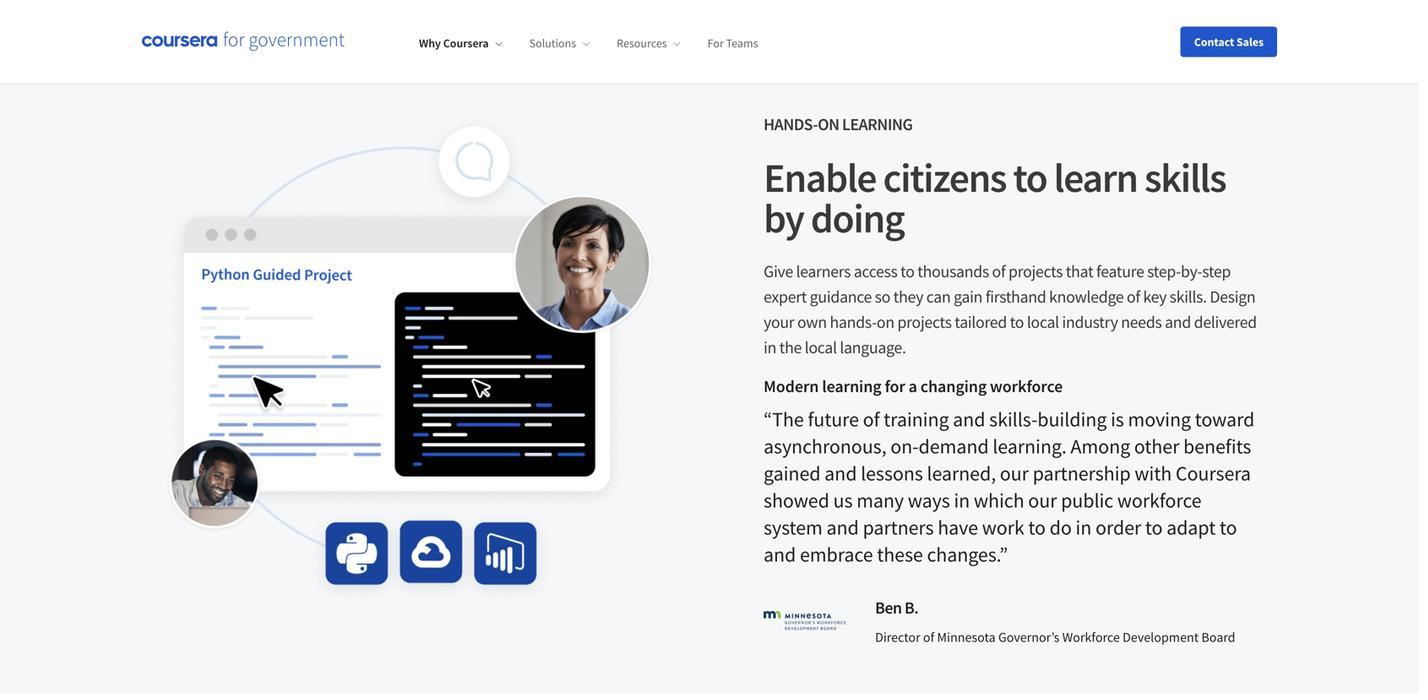 Task type: vqa. For each thing, say whether or not it's contained in the screenshot.
the bottommost the local
yes



Task type: locate. For each thing, give the bounding box(es) containing it.
with
[[1135, 461, 1172, 486]]

language.
[[840, 337, 906, 358]]

our up do on the right bottom of the page
[[1029, 488, 1058, 513]]

and
[[1165, 311, 1192, 333], [954, 407, 986, 432], [825, 461, 857, 486], [827, 515, 859, 540], [764, 542, 796, 567]]

to left do on the right bottom of the page
[[1029, 515, 1046, 540]]

1 vertical spatial local
[[805, 337, 837, 358]]

enable citizens to learn skills by doing
[[764, 152, 1227, 243]]

our
[[1001, 461, 1029, 486], [1029, 488, 1058, 513]]

on inside give learners access to thousands of projects that feature step-by-step expert guidance so they can gain firsthand knowledge of key skills. design your own hands-on projects tailored to local industry needs and delivered in the local language.
[[877, 311, 895, 333]]

projects up the firsthand on the top of page
[[1009, 261, 1063, 282]]

resources
[[617, 36, 667, 51]]

0 horizontal spatial workforce
[[991, 376, 1063, 397]]

to
[[1014, 152, 1048, 203], [901, 261, 915, 282], [1010, 311, 1024, 333], [1029, 515, 1046, 540], [1146, 515, 1163, 540], [1220, 515, 1238, 540]]

needs
[[1122, 311, 1162, 333]]

do
[[1050, 515, 1072, 540]]

1 horizontal spatial on
[[877, 311, 895, 333]]

local down the firsthand on the top of page
[[1028, 311, 1060, 333]]

0 vertical spatial coursera
[[443, 36, 489, 51]]

projects down can
[[898, 311, 952, 333]]

1 vertical spatial workforce
[[1118, 488, 1202, 513]]

2 horizontal spatial in
[[1076, 515, 1092, 540]]

in
[[764, 337, 777, 358], [955, 488, 970, 513], [1076, 515, 1092, 540]]

coursera down benefits
[[1176, 461, 1252, 486]]

1 horizontal spatial coursera
[[1176, 461, 1252, 486]]

our up which
[[1001, 461, 1029, 486]]

0 horizontal spatial on
[[818, 114, 840, 135]]

your
[[764, 311, 795, 333]]

in left the 'the'
[[764, 337, 777, 358]]

modern learning for a changing workforce
[[764, 376, 1063, 397]]

for
[[885, 376, 906, 397]]

firsthand
[[986, 286, 1047, 307]]

and down "us"
[[827, 515, 859, 540]]

of left key
[[1127, 286, 1141, 307]]

which
[[974, 488, 1025, 513]]

development
[[1123, 629, 1199, 646]]

give
[[764, 261, 793, 282]]

on left learning
[[818, 114, 840, 135]]

many
[[857, 488, 904, 513]]

0 vertical spatial in
[[764, 337, 777, 358]]

workforce down with
[[1118, 488, 1202, 513]]

have
[[938, 515, 979, 540]]

coursera right why
[[443, 36, 489, 51]]

0 horizontal spatial local
[[805, 337, 837, 358]]

0 horizontal spatial projects
[[898, 311, 952, 333]]

and down skills.
[[1165, 311, 1192, 333]]

0 vertical spatial projects
[[1009, 261, 1063, 282]]

in down the learned,
[[955, 488, 970, 513]]

design
[[1210, 286, 1256, 307]]

gained
[[764, 461, 821, 486]]

in right do on the right bottom of the page
[[1076, 515, 1092, 540]]

1 vertical spatial our
[[1029, 488, 1058, 513]]

on down so
[[877, 311, 895, 333]]

contact sales button
[[1181, 27, 1278, 57]]

of up the firsthand on the top of page
[[993, 261, 1006, 282]]

the future of training and skills-building is moving toward asynchronous, on-demand learning. among other benefits gained and lessons learned, our partnership with coursera showed us many ways in which our public workforce system and partners have work to do in order to adapt to and embrace these changes.
[[764, 407, 1255, 567]]

why coursera
[[419, 36, 489, 51]]

order
[[1096, 515, 1142, 540]]

skills
[[1145, 152, 1227, 203]]

workforce
[[1063, 629, 1121, 646]]

ways
[[908, 488, 951, 513]]

by
[[764, 193, 804, 243]]

coursera inside the future of training and skills-building is moving toward asynchronous, on-demand learning. among other benefits gained and lessons learned, our partnership with coursera showed us many ways in which our public workforce system and partners have work to do in order to adapt to and embrace these changes.
[[1176, 461, 1252, 486]]

the
[[780, 337, 802, 358]]

local down own on the right of the page
[[805, 337, 837, 358]]

workforce up skills-
[[991, 376, 1063, 397]]

1 horizontal spatial workforce
[[1118, 488, 1202, 513]]

building
[[1038, 407, 1107, 432]]

0 vertical spatial on
[[818, 114, 840, 135]]

hands-on learning
[[764, 114, 913, 135]]

asynchronous,
[[764, 434, 887, 459]]

us
[[834, 488, 853, 513]]

0 horizontal spatial coursera
[[443, 36, 489, 51]]

system
[[764, 515, 823, 540]]

to inside enable citizens to learn skills by doing
[[1014, 152, 1048, 203]]

for
[[708, 36, 724, 51]]

and down system
[[764, 542, 796, 567]]

of right director
[[924, 629, 935, 646]]

work
[[983, 515, 1025, 540]]

of right future
[[863, 407, 880, 432]]

coursera
[[443, 36, 489, 51], [1176, 461, 1252, 486]]

showed
[[764, 488, 830, 513]]

is
[[1111, 407, 1125, 432]]

0 vertical spatial our
[[1001, 461, 1029, 486]]

to left learn
[[1014, 152, 1048, 203]]

projects
[[1009, 261, 1063, 282], [898, 311, 952, 333]]

0 horizontal spatial in
[[764, 337, 777, 358]]

minnesota governor's workforce development board image
[[764, 611, 849, 631]]

1 horizontal spatial in
[[955, 488, 970, 513]]

step-
[[1148, 261, 1181, 282]]

contact sales
[[1195, 34, 1264, 49]]

adapt
[[1167, 515, 1216, 540]]

they
[[894, 286, 924, 307]]

skills.
[[1170, 286, 1207, 307]]

by-
[[1181, 261, 1203, 282]]

toward
[[1196, 407, 1255, 432]]

partners
[[863, 515, 934, 540]]

access
[[854, 261, 898, 282]]

1 vertical spatial on
[[877, 311, 895, 333]]

to up they
[[901, 261, 915, 282]]

to down the firsthand on the top of page
[[1010, 311, 1024, 333]]

1 horizontal spatial projects
[[1009, 261, 1063, 282]]

future
[[808, 407, 860, 432]]

partnership
[[1033, 461, 1131, 486]]

director of minnesota governor's workforce development board
[[876, 629, 1236, 646]]

of
[[993, 261, 1006, 282], [1127, 286, 1141, 307], [863, 407, 880, 432], [924, 629, 935, 646]]

1 vertical spatial in
[[955, 488, 970, 513]]

1 vertical spatial coursera
[[1176, 461, 1252, 486]]

can
[[927, 286, 951, 307]]

0 vertical spatial local
[[1028, 311, 1060, 333]]

embrace
[[800, 542, 874, 567]]

guidance
[[810, 286, 872, 307]]



Task type: describe. For each thing, give the bounding box(es) containing it.
learning
[[823, 376, 882, 397]]

b.
[[905, 597, 919, 618]]

1 horizontal spatial local
[[1028, 311, 1060, 333]]

give learners access to thousands of projects that feature step-by-step expert guidance so they can gain firsthand knowledge of key skills. design your own hands-on projects tailored to local industry needs and delivered in the local language.
[[764, 261, 1258, 358]]

hands-
[[830, 311, 877, 333]]

own
[[798, 311, 827, 333]]

changes.
[[928, 542, 1000, 567]]

learned,
[[928, 461, 997, 486]]

a
[[909, 376, 918, 397]]

learners
[[797, 261, 851, 282]]

and up "us"
[[825, 461, 857, 486]]

and up 'demand'
[[954, 407, 986, 432]]

to right "adapt"
[[1220, 515, 1238, 540]]

learning.
[[993, 434, 1067, 459]]

the
[[773, 407, 804, 432]]

teams
[[727, 36, 759, 51]]

these
[[877, 542, 924, 567]]

workforce inside the future of training and skills-building is moving toward asynchronous, on-demand learning. among other benefits gained and lessons learned, our partnership with coursera showed us many ways in which our public workforce system and partners have work to do in order to adapt to and embrace these changes.
[[1118, 488, 1202, 513]]

to right order on the bottom of the page
[[1146, 515, 1163, 540]]

doing
[[811, 193, 905, 243]]

and inside give learners access to thousands of projects that feature step-by-step expert guidance so they can gain firsthand knowledge of key skills. design your own hands-on projects tailored to local industry needs and delivered in the local language.
[[1165, 311, 1192, 333]]

that
[[1066, 261, 1094, 282]]

for teams
[[708, 36, 759, 51]]

moving
[[1129, 407, 1192, 432]]

solve problems with  step-by-step online learning image
[[156, 112, 656, 605]]

skills-
[[990, 407, 1038, 432]]

governor's
[[999, 629, 1060, 646]]

demand
[[919, 434, 989, 459]]

gain
[[954, 286, 983, 307]]

expert
[[764, 286, 807, 307]]

why
[[419, 36, 441, 51]]

learning
[[843, 114, 913, 135]]

hands-
[[764, 114, 818, 135]]

enable
[[764, 152, 877, 203]]

benefits
[[1184, 434, 1252, 459]]

knowledge
[[1050, 286, 1124, 307]]

solutions link
[[530, 36, 590, 51]]

in inside give learners access to thousands of projects that feature step-by-step expert guidance so they can gain firsthand knowledge of key skills. design your own hands-on projects tailored to local industry needs and delivered in the local language.
[[764, 337, 777, 358]]

on-
[[891, 434, 919, 459]]

changing
[[921, 376, 987, 397]]

feature
[[1097, 261, 1145, 282]]

thousands
[[918, 261, 990, 282]]

learn
[[1054, 152, 1138, 203]]

tailored
[[955, 311, 1007, 333]]

of inside the future of training and skills-building is moving toward asynchronous, on-demand learning. among other benefits gained and lessons learned, our partnership with coursera showed us many ways in which our public workforce system and partners have work to do in order to adapt to and embrace these changes.
[[863, 407, 880, 432]]

contact
[[1195, 34, 1235, 49]]

board
[[1202, 629, 1236, 646]]

ben
[[876, 597, 902, 618]]

ben b.
[[876, 597, 919, 618]]

1 vertical spatial projects
[[898, 311, 952, 333]]

among
[[1071, 434, 1131, 459]]

modern
[[764, 376, 819, 397]]

public
[[1062, 488, 1114, 513]]

industry
[[1063, 311, 1119, 333]]

director
[[876, 629, 921, 646]]

resources link
[[617, 36, 681, 51]]

2 vertical spatial in
[[1076, 515, 1092, 540]]

other
[[1135, 434, 1180, 459]]

lessons
[[861, 461, 924, 486]]

key
[[1144, 286, 1167, 307]]

minnesota
[[938, 629, 996, 646]]

training
[[884, 407, 950, 432]]

why coursera link
[[419, 36, 503, 51]]

solutions
[[530, 36, 577, 51]]

for teams link
[[708, 36, 759, 51]]

coursera for government image
[[142, 32, 345, 52]]

sales
[[1237, 34, 1264, 49]]

so
[[875, 286, 891, 307]]

0 vertical spatial workforce
[[991, 376, 1063, 397]]

delivered
[[1195, 311, 1258, 333]]



